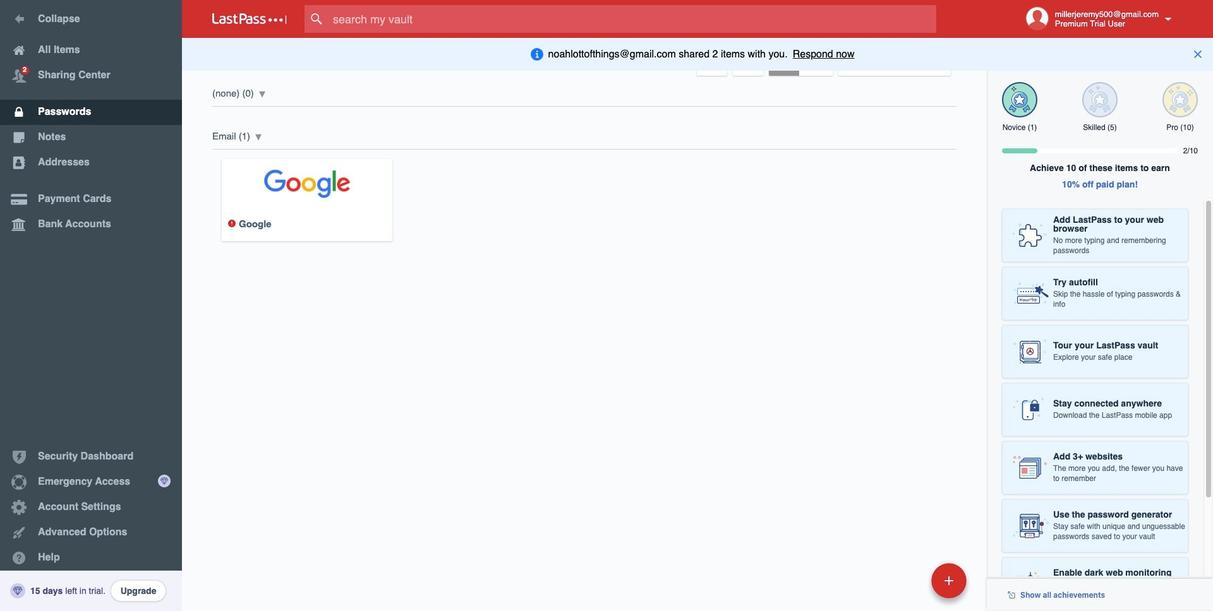 Task type: describe. For each thing, give the bounding box(es) containing it.
main navigation navigation
[[0, 0, 182, 612]]

lastpass image
[[212, 13, 287, 25]]

vault options navigation
[[182, 38, 987, 76]]

Search search field
[[305, 5, 961, 33]]



Task type: vqa. For each thing, say whether or not it's contained in the screenshot.
"search my vault" "text box" at the top
yes



Task type: locate. For each thing, give the bounding box(es) containing it.
search my vault text field
[[305, 5, 961, 33]]

new item navigation
[[844, 560, 974, 612]]

new item element
[[844, 563, 971, 599]]



